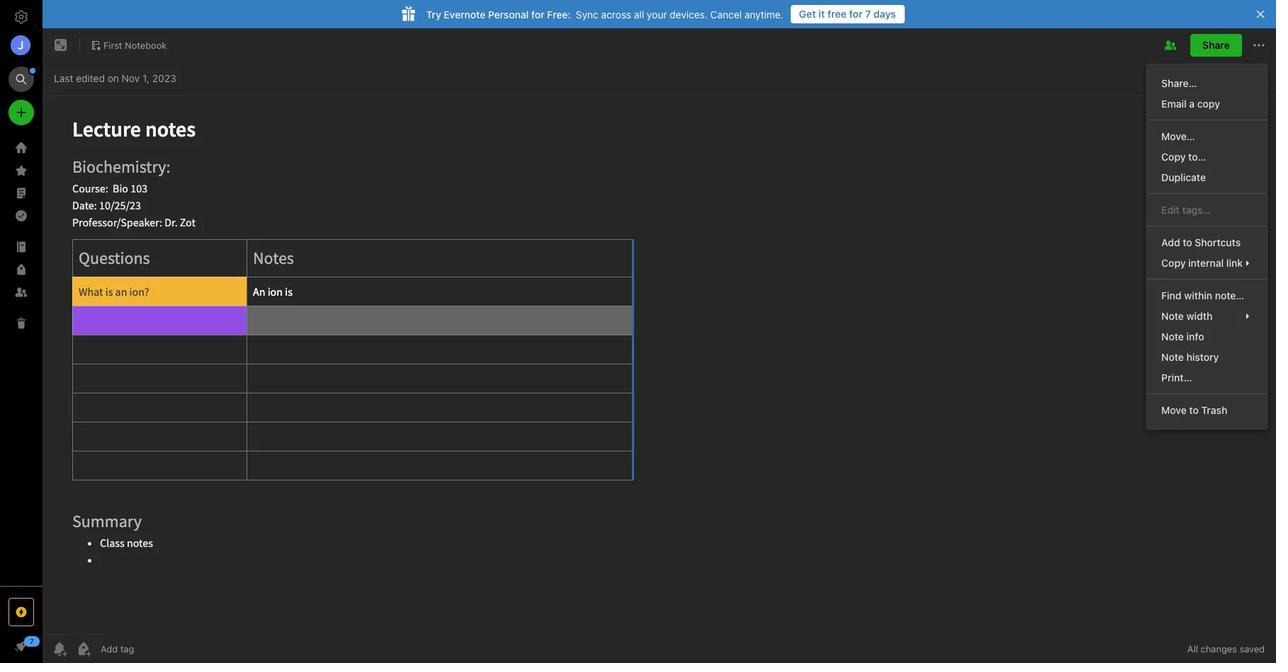Task type: locate. For each thing, give the bounding box(es) containing it.
email a copy link
[[1147, 94, 1267, 114]]

get it free for 7 days
[[799, 8, 896, 20]]

7 inside button
[[865, 8, 871, 20]]

1 for from the left
[[849, 8, 863, 20]]

note
[[1162, 310, 1184, 322], [1162, 331, 1184, 343], [1162, 351, 1184, 364]]

Copy internal link field
[[1147, 253, 1267, 274]]

it
[[819, 8, 825, 20]]

Note Editor text field
[[43, 96, 1276, 635]]

to for add
[[1183, 237, 1192, 249]]

all
[[1188, 644, 1198, 655]]

1 vertical spatial to
[[1189, 405, 1199, 417]]

share button
[[1190, 34, 1242, 57]]

0 vertical spatial copy
[[1162, 151, 1186, 163]]

2 copy from the top
[[1162, 257, 1186, 269]]

to right move
[[1189, 405, 1199, 417]]

last edited on nov 1, 2023
[[54, 72, 176, 84]]

share… link
[[1147, 73, 1267, 94]]

for inside button
[[849, 8, 863, 20]]

7 inside help and learning task checklist "field"
[[30, 638, 34, 646]]

3 note from the top
[[1162, 351, 1184, 364]]

to right add
[[1183, 237, 1192, 249]]

for right free
[[849, 8, 863, 20]]

note inside note info link
[[1162, 331, 1184, 343]]

note history
[[1162, 351, 1219, 364]]

settings image
[[13, 9, 30, 26]]

email a copy
[[1162, 98, 1220, 110]]

1 copy from the top
[[1162, 151, 1186, 163]]

7 left click to expand image
[[30, 638, 34, 646]]

info
[[1187, 331, 1204, 343]]

share…
[[1162, 77, 1197, 89]]

share
[[1202, 39, 1230, 51]]

edited
[[76, 72, 105, 84]]

note info
[[1162, 331, 1204, 343]]

2 note from the top
[[1162, 331, 1184, 343]]

copy down move…
[[1162, 151, 1186, 163]]

home image
[[13, 140, 30, 157]]

note left info
[[1162, 331, 1184, 343]]

1,
[[142, 72, 150, 84]]

click to expand image
[[36, 638, 47, 655]]

edit
[[1162, 204, 1180, 216]]

2023
[[152, 72, 176, 84]]

7
[[865, 8, 871, 20], [30, 638, 34, 646]]

0 horizontal spatial for
[[531, 8, 545, 20]]

2 vertical spatial note
[[1162, 351, 1184, 364]]

move to trash
[[1162, 405, 1228, 417]]

0 vertical spatial 7
[[865, 8, 871, 20]]

1 vertical spatial copy
[[1162, 257, 1186, 269]]

a
[[1189, 98, 1195, 110]]

first notebook button
[[86, 35, 172, 55]]

more actions image
[[1251, 37, 1268, 54]]

find within note… link
[[1147, 286, 1267, 306]]

1 horizontal spatial 7
[[865, 8, 871, 20]]

note up print…
[[1162, 351, 1184, 364]]

within
[[1184, 290, 1213, 302]]

note down find at the right top
[[1162, 310, 1184, 322]]

your
[[647, 8, 667, 20]]

for
[[849, 8, 863, 20], [531, 8, 545, 20]]

print…
[[1162, 372, 1192, 384]]

duplicate
[[1162, 171, 1206, 184]]

try evernote personal for free: sync across all your devices. cancel anytime.
[[426, 8, 783, 20]]

get
[[799, 8, 816, 20]]

note inside note history link
[[1162, 351, 1184, 364]]

to
[[1183, 237, 1192, 249], [1189, 405, 1199, 417]]

note inside note width link
[[1162, 310, 1184, 322]]

find
[[1162, 290, 1182, 302]]

personal
[[488, 8, 529, 20]]

0 vertical spatial to
[[1183, 237, 1192, 249]]

copy for copy internal link
[[1162, 257, 1186, 269]]

copy
[[1197, 98, 1220, 110]]

1 vertical spatial 7
[[30, 638, 34, 646]]

7 left days
[[865, 8, 871, 20]]

tags…
[[1182, 204, 1211, 216]]

across
[[601, 8, 631, 20]]

0 vertical spatial note
[[1162, 310, 1184, 322]]

email
[[1162, 98, 1187, 110]]

expand note image
[[52, 37, 69, 54]]

first
[[103, 39, 122, 51]]

free:
[[547, 8, 571, 20]]

1 vertical spatial note
[[1162, 331, 1184, 343]]

all changes saved
[[1188, 644, 1265, 655]]

changes
[[1201, 644, 1237, 655]]

notebook
[[125, 39, 167, 51]]

tree
[[0, 137, 43, 586]]

2 for from the left
[[531, 8, 545, 20]]

copy inside field
[[1162, 257, 1186, 269]]

0 horizontal spatial 7
[[30, 638, 34, 646]]

for left free:
[[531, 8, 545, 20]]

1 note from the top
[[1162, 310, 1184, 322]]

edit tags… link
[[1147, 200, 1267, 220]]

Note width field
[[1147, 306, 1267, 327]]

copy down add
[[1162, 257, 1186, 269]]

to…
[[1188, 151, 1206, 163]]

on
[[108, 72, 119, 84]]

upgrade image
[[13, 604, 30, 621]]

move… link
[[1147, 126, 1267, 147]]

copy
[[1162, 151, 1186, 163], [1162, 257, 1186, 269]]

1 horizontal spatial for
[[849, 8, 863, 20]]



Task type: describe. For each thing, give the bounding box(es) containing it.
copy to…
[[1162, 151, 1206, 163]]

for for free:
[[531, 8, 545, 20]]

days
[[874, 8, 896, 20]]

link
[[1227, 257, 1243, 269]]

move to trash link
[[1147, 400, 1267, 421]]

note for note width
[[1162, 310, 1184, 322]]

add to shortcuts
[[1162, 237, 1241, 249]]

shortcuts
[[1195, 237, 1241, 249]]

evernote
[[444, 8, 486, 20]]

copy internal link link
[[1147, 253, 1267, 274]]

for for 7
[[849, 8, 863, 20]]

copy for copy to…
[[1162, 151, 1186, 163]]

free
[[827, 8, 847, 20]]

Account field
[[0, 31, 43, 60]]

find within note…
[[1162, 290, 1245, 302]]

note…
[[1215, 290, 1245, 302]]

print… link
[[1147, 368, 1267, 388]]

width
[[1187, 310, 1213, 322]]

get it free for 7 days button
[[791, 5, 905, 23]]

add
[[1162, 237, 1180, 249]]

duplicate link
[[1147, 167, 1267, 188]]

saved
[[1240, 644, 1265, 655]]

note width link
[[1147, 306, 1267, 327]]

try
[[426, 8, 441, 20]]

account image
[[11, 35, 30, 55]]

copy to… link
[[1147, 147, 1267, 167]]

Help and Learning task checklist field
[[0, 636, 43, 658]]

add tag image
[[75, 641, 92, 658]]

note for note history
[[1162, 351, 1184, 364]]

note width
[[1162, 310, 1213, 322]]

nov
[[122, 72, 140, 84]]

add a reminder image
[[51, 641, 68, 658]]

dropdown list menu
[[1147, 73, 1267, 421]]

history
[[1187, 351, 1219, 364]]

edit tags…
[[1162, 204, 1211, 216]]

copy internal link
[[1162, 257, 1243, 269]]

to for move
[[1189, 405, 1199, 417]]

devices.
[[670, 8, 708, 20]]

Add tag field
[[99, 643, 205, 656]]

anytime.
[[745, 8, 783, 20]]

note history link
[[1147, 347, 1267, 368]]

last
[[54, 72, 73, 84]]

note window element
[[43, 28, 1276, 664]]

add to shortcuts link
[[1147, 232, 1267, 253]]

move…
[[1162, 130, 1195, 142]]

internal
[[1188, 257, 1224, 269]]

More actions field
[[1251, 34, 1268, 57]]

note info link
[[1147, 327, 1267, 347]]

note for note info
[[1162, 331, 1184, 343]]

move
[[1162, 405, 1187, 417]]

first notebook
[[103, 39, 167, 51]]

all
[[634, 8, 644, 20]]

trash
[[1201, 405, 1228, 417]]

sync
[[576, 8, 599, 20]]

cancel
[[710, 8, 742, 20]]



Task type: vqa. For each thing, say whether or not it's contained in the screenshot.
the topmost 'TO'
yes



